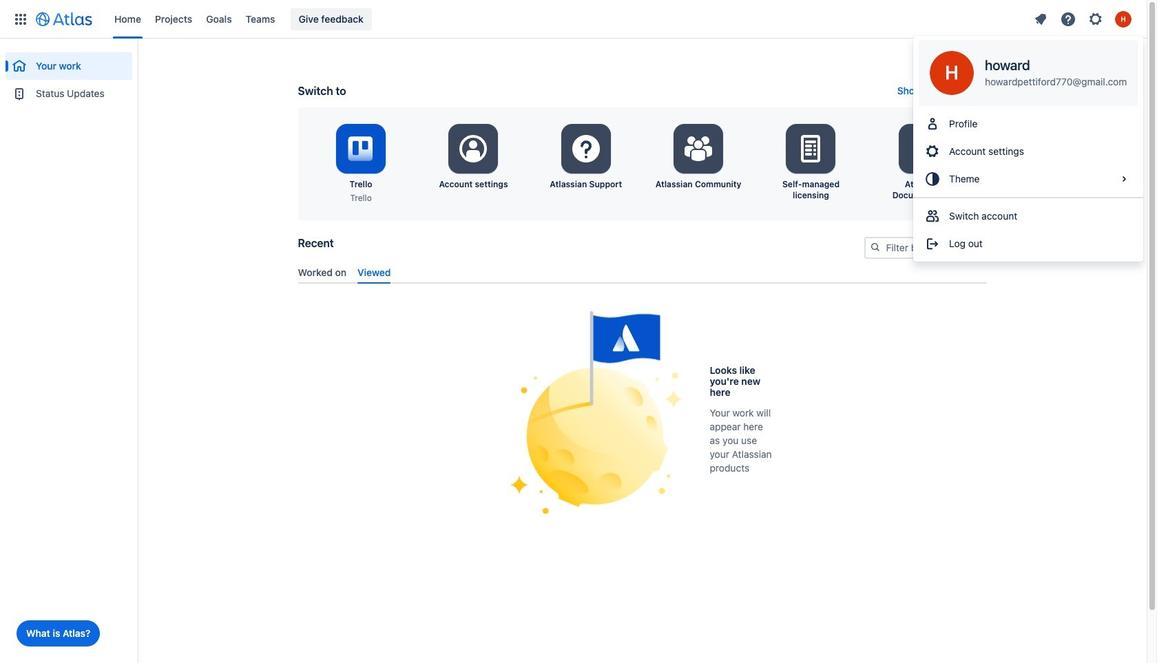 Task type: describe. For each thing, give the bounding box(es) containing it.
2 settings image from the left
[[682, 132, 715, 165]]

notifications image
[[1032, 11, 1049, 27]]

switch to... image
[[12, 11, 29, 27]]

1 settings image from the left
[[457, 132, 490, 165]]

search image
[[870, 242, 881, 253]]

help icon image
[[1060, 11, 1077, 27]]



Task type: vqa. For each thing, say whether or not it's contained in the screenshot.
top 'element'
yes



Task type: locate. For each thing, give the bounding box(es) containing it.
0 horizontal spatial settings image
[[457, 132, 490, 165]]

settings image
[[457, 132, 490, 165], [682, 132, 715, 165]]

list
[[107, 0, 1028, 38], [1028, 8, 1139, 30]]

tab list
[[292, 261, 992, 284]]

group
[[6, 39, 132, 112], [913, 106, 1144, 197], [913, 197, 1144, 262]]

top element
[[8, 0, 1028, 38]]

banner
[[0, 0, 1147, 39]]

account image
[[1115, 11, 1132, 27]]

Filter by title field
[[865, 238, 985, 258]]

1 horizontal spatial settings image
[[682, 132, 715, 165]]

settings image
[[1088, 11, 1104, 27], [569, 132, 603, 165], [794, 132, 828, 165], [907, 132, 940, 165]]



